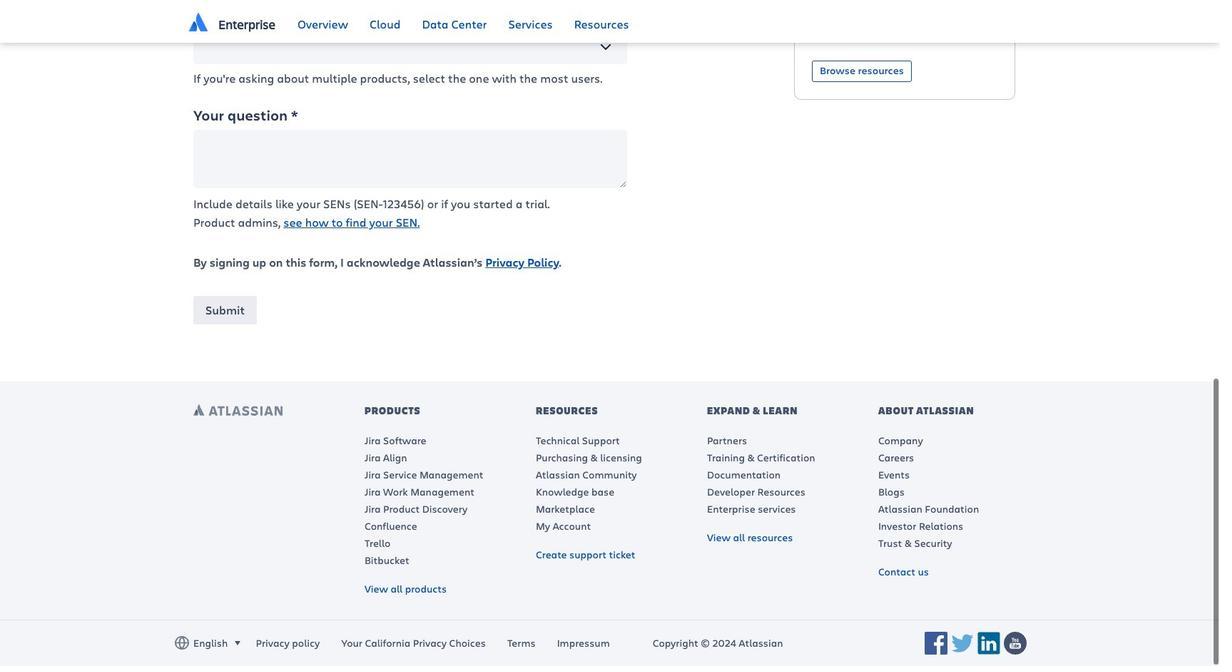 Task type: describe. For each thing, give the bounding box(es) containing it.
atlassian logo image
[[189, 13, 208, 31]]



Task type: vqa. For each thing, say whether or not it's contained in the screenshot.
Atlassian logo
yes



Task type: locate. For each thing, give the bounding box(es) containing it.
None text field
[[193, 29, 627, 64], [193, 130, 627, 189], [193, 29, 627, 64], [193, 130, 627, 189]]



